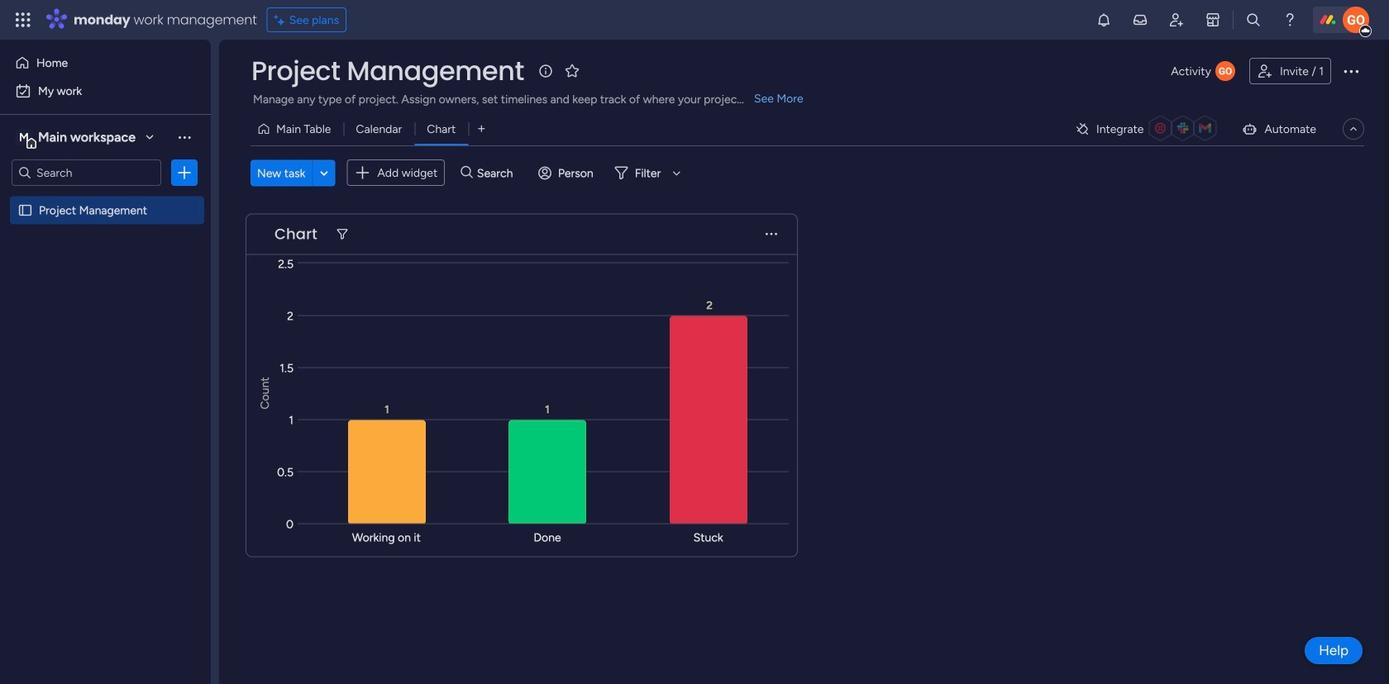 Task type: describe. For each thing, give the bounding box(es) containing it.
notifications image
[[1096, 12, 1112, 28]]

board activity image
[[1215, 61, 1235, 81]]

v2 search image
[[461, 164, 473, 182]]

Search in workspace field
[[35, 163, 138, 182]]

arrow down image
[[667, 163, 687, 183]]

monday marketplace image
[[1205, 12, 1221, 28]]

add view image
[[478, 123, 485, 135]]

gary orlando image
[[1343, 7, 1369, 33]]

see plans image
[[274, 11, 289, 29]]

collapse board header image
[[1347, 122, 1360, 136]]

0 vertical spatial option
[[10, 50, 201, 76]]

1 vertical spatial option
[[10, 78, 201, 104]]

show board description image
[[536, 63, 556, 79]]



Task type: vqa. For each thing, say whether or not it's contained in the screenshot.
the top option
yes



Task type: locate. For each thing, give the bounding box(es) containing it.
options image
[[176, 165, 193, 181]]

angle down image
[[320, 167, 328, 179]]

public board image
[[17, 203, 33, 218]]

select product image
[[15, 12, 31, 28]]

options image
[[1341, 61, 1361, 81]]

search everything image
[[1245, 12, 1262, 28]]

list box
[[0, 193, 211, 448]]

help image
[[1282, 12, 1298, 28]]

Search field
[[473, 161, 523, 185]]

workspace selection element
[[16, 127, 138, 149]]

invite members image
[[1168, 12, 1185, 28]]

add to favorites image
[[564, 62, 580, 79]]

workspace image
[[16, 128, 32, 146]]

option
[[10, 50, 201, 76], [10, 78, 201, 104], [0, 196, 211, 199]]

workspace options image
[[176, 129, 193, 145]]

more dots image
[[766, 228, 777, 240]]

update feed image
[[1132, 12, 1149, 28]]

None field
[[247, 54, 528, 88], [270, 224, 322, 245], [247, 54, 528, 88], [270, 224, 322, 245]]

2 vertical spatial option
[[0, 196, 211, 199]]



